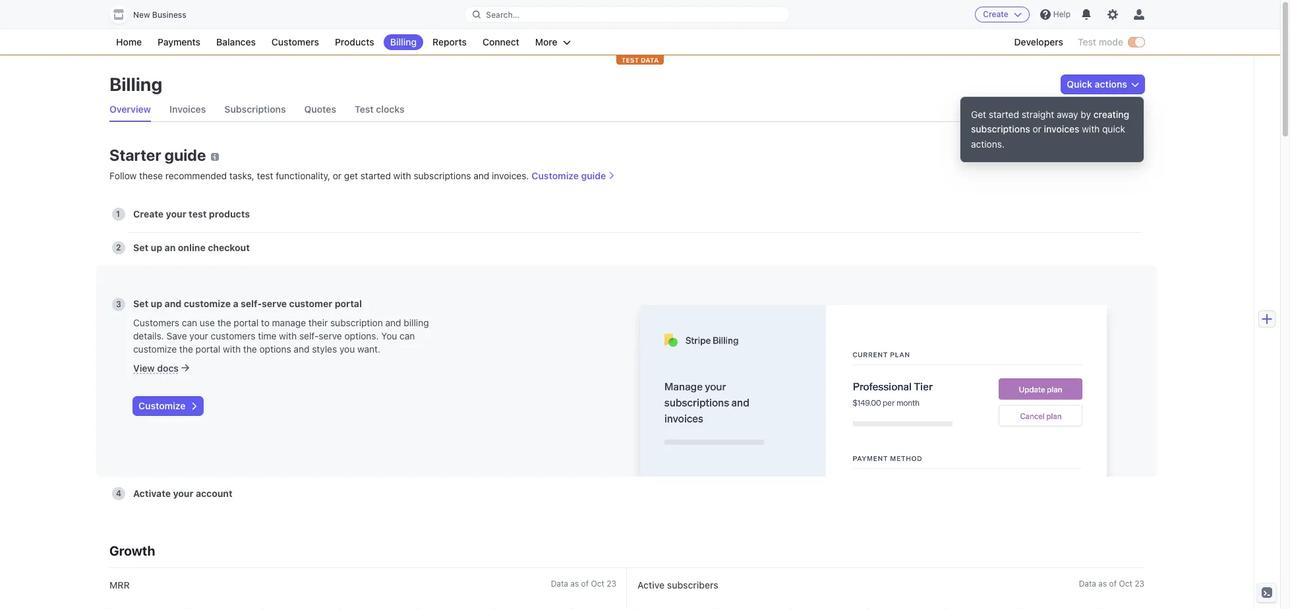 Task type: describe. For each thing, give the bounding box(es) containing it.
payments
[[158, 36, 201, 47]]

customize for customize
[[138, 401, 186, 412]]

1 horizontal spatial billing
[[390, 36, 417, 47]]

data as of oct 23 for active subscribers
[[1079, 579, 1145, 589]]

customize for customize guide
[[532, 170, 579, 181]]

a
[[233, 298, 238, 309]]

options.
[[345, 330, 379, 342]]

reports link
[[426, 34, 473, 50]]

0 vertical spatial can
[[182, 317, 197, 328]]

view docs
[[133, 363, 179, 374]]

developers link
[[1008, 34, 1070, 50]]

test mode
[[1078, 36, 1124, 47]]

2 vertical spatial portal
[[196, 344, 220, 355]]

self- inside customers can use the portal to manage their subscription and billing details. save your customers time with self-serve options. you can customize the portal with the options and styles you want.
[[299, 330, 319, 342]]

details.
[[133, 330, 164, 342]]

you
[[381, 330, 397, 342]]

invoices.
[[492, 170, 529, 181]]

customers for customers can use the portal to manage their subscription and billing details. save your customers time with self-serve options. you can customize the portal with the options and styles you want.
[[133, 317, 179, 328]]

invoices
[[169, 104, 206, 115]]

subscriptions inside the creating subscriptions
[[971, 124, 1030, 135]]

you
[[340, 344, 355, 355]]

1 vertical spatial billing
[[109, 73, 162, 95]]

functionality,
[[276, 170, 330, 181]]

1 horizontal spatial started
[[989, 109, 1019, 120]]

quick actions button
[[1062, 75, 1145, 94]]

home link
[[109, 34, 148, 50]]

view docs link
[[133, 363, 189, 374]]

data for active subscribers
[[1079, 579, 1097, 589]]

mrr
[[109, 580, 130, 591]]

customize button
[[133, 397, 203, 416]]

oct for active subscribers
[[1119, 579, 1133, 589]]

manage
[[272, 317, 306, 328]]

create your test products
[[133, 208, 250, 220]]

options
[[260, 344, 291, 355]]

customize guide link
[[532, 170, 615, 181]]

or invoices
[[1030, 124, 1080, 135]]

view
[[133, 363, 155, 374]]

up for an
[[151, 242, 162, 253]]

checkout
[[208, 242, 250, 253]]

with down 'customers'
[[223, 344, 241, 355]]

and up save
[[165, 298, 182, 309]]

subscriptions
[[224, 104, 286, 115]]

active
[[638, 580, 665, 591]]

overview link
[[109, 98, 151, 121]]

Search… search field
[[465, 6, 789, 23]]

create button
[[975, 7, 1030, 22]]

away
[[1057, 109, 1078, 120]]

balances link
[[210, 34, 262, 50]]

serve inside customers can use the portal to manage their subscription and billing details. save your customers time with self-serve options. you can customize the portal with the options and styles you want.
[[319, 330, 342, 342]]

with down the manage on the bottom of the page
[[279, 330, 297, 342]]

tab list containing overview
[[109, 98, 1145, 122]]

1 horizontal spatial customize
[[184, 298, 231, 309]]

with inside with quick actions.
[[1082, 124, 1100, 135]]

time
[[258, 330, 277, 342]]

1 horizontal spatial can
[[400, 330, 415, 342]]

billing
[[404, 317, 429, 328]]

an
[[165, 242, 176, 253]]

growth
[[109, 543, 155, 559]]

docs
[[157, 363, 179, 374]]

actions
[[1095, 78, 1128, 90]]

quick
[[1103, 124, 1126, 135]]

test clocks
[[355, 104, 405, 115]]

use
[[200, 317, 215, 328]]

more
[[535, 36, 558, 47]]

3
[[116, 299, 121, 309]]

1 horizontal spatial the
[[217, 317, 231, 328]]

data for mrr
[[551, 579, 568, 589]]

1 vertical spatial or
[[333, 170, 342, 181]]

mode
[[1099, 36, 1124, 47]]

new
[[133, 10, 150, 20]]

search…
[[486, 10, 520, 19]]

help
[[1054, 9, 1071, 19]]

creating subscriptions
[[971, 109, 1130, 135]]

recommended
[[165, 170, 227, 181]]

get
[[971, 109, 987, 120]]

products
[[209, 208, 250, 220]]

overview
[[109, 104, 151, 115]]

test clocks link
[[355, 98, 405, 121]]

23 for mrr
[[607, 579, 617, 589]]

reports
[[433, 36, 467, 47]]

invoices
[[1044, 124, 1080, 135]]

2 horizontal spatial the
[[243, 344, 257, 355]]

subscriptions link
[[224, 98, 286, 121]]

follow
[[109, 170, 137, 181]]

guide for customize guide
[[581, 170, 606, 181]]

quotes link
[[304, 98, 336, 121]]

more button
[[529, 34, 577, 50]]

test for test clocks
[[355, 104, 374, 115]]

home
[[116, 36, 142, 47]]

developers
[[1014, 36, 1064, 47]]

your for test
[[166, 208, 186, 220]]



Task type: locate. For each thing, give the bounding box(es) containing it.
1 vertical spatial started
[[361, 170, 391, 181]]

or left get
[[333, 170, 342, 181]]

0 vertical spatial serve
[[262, 298, 287, 309]]

0 vertical spatial or
[[1033, 124, 1042, 135]]

your inside customers can use the portal to manage their subscription and billing details. save your customers time with self-serve options. you can customize the portal with the options and styles you want.
[[189, 330, 208, 342]]

subscriptions
[[971, 124, 1030, 135], [414, 170, 471, 181]]

customers can use the portal to manage their subscription and billing details. save your customers time with self-serve options. you can customize the portal with the options and styles you want.
[[133, 317, 429, 355]]

0 horizontal spatial customers
[[133, 317, 179, 328]]

self- right a
[[241, 298, 262, 309]]

serve
[[262, 298, 287, 309], [319, 330, 342, 342]]

quotes
[[304, 104, 336, 115]]

create inside "button"
[[983, 9, 1009, 19]]

0 horizontal spatial started
[[361, 170, 391, 181]]

save
[[166, 330, 187, 342]]

1 horizontal spatial test
[[257, 170, 273, 181]]

test for test mode
[[1078, 36, 1097, 47]]

0 horizontal spatial data
[[551, 579, 568, 589]]

customers
[[272, 36, 319, 47], [133, 317, 179, 328]]

1 vertical spatial can
[[400, 330, 415, 342]]

styles
[[312, 344, 337, 355]]

follow these recommended tasks, test functionality, or get started with subscriptions and invoices.
[[109, 170, 529, 181]]

data as of oct 23 for mrr
[[551, 579, 617, 589]]

data as of oct 23
[[551, 579, 617, 589], [1079, 579, 1145, 589]]

0 horizontal spatial or
[[333, 170, 342, 181]]

billing link
[[384, 34, 423, 50]]

2 of from the left
[[1109, 579, 1117, 589]]

create
[[983, 9, 1009, 19], [133, 208, 164, 220]]

2 data as of oct 23 from the left
[[1079, 579, 1145, 589]]

test left clocks
[[355, 104, 374, 115]]

get
[[344, 170, 358, 181]]

these
[[139, 170, 163, 181]]

0 vertical spatial customize
[[184, 298, 231, 309]]

1 horizontal spatial as
[[1099, 579, 1107, 589]]

2 data from the left
[[1079, 579, 1097, 589]]

quick
[[1067, 78, 1093, 90]]

0 horizontal spatial billing
[[109, 73, 162, 95]]

help button
[[1035, 4, 1076, 25]]

1 horizontal spatial 23
[[1135, 579, 1145, 589]]

1 vertical spatial customize
[[138, 401, 186, 412]]

2 23 from the left
[[1135, 579, 1145, 589]]

payments link
[[151, 34, 207, 50]]

set up an online checkout
[[133, 242, 250, 253]]

0 horizontal spatial self-
[[241, 298, 262, 309]]

2
[[116, 243, 121, 253]]

tab list
[[109, 98, 1145, 122]]

create for create your test products
[[133, 208, 164, 220]]

4
[[116, 489, 121, 499]]

1 vertical spatial test
[[355, 104, 374, 115]]

0 horizontal spatial can
[[182, 317, 197, 328]]

0 vertical spatial test
[[257, 170, 273, 181]]

0 horizontal spatial guide
[[165, 146, 206, 164]]

create up the developers link
[[983, 9, 1009, 19]]

customize
[[184, 298, 231, 309], [133, 344, 177, 355]]

up left an
[[151, 242, 162, 253]]

1 23 from the left
[[607, 579, 617, 589]]

1 horizontal spatial portal
[[234, 317, 259, 328]]

0 vertical spatial customize
[[532, 170, 579, 181]]

0 vertical spatial up
[[151, 242, 162, 253]]

0 horizontal spatial customize
[[138, 401, 186, 412]]

notifications image
[[1081, 9, 1092, 20]]

products
[[335, 36, 374, 47]]

Search… text field
[[465, 6, 789, 23]]

0 vertical spatial subscriptions
[[971, 124, 1030, 135]]

customers inside customers link
[[272, 36, 319, 47]]

active subscribers
[[638, 580, 719, 591]]

billing left reports
[[390, 36, 417, 47]]

0 horizontal spatial portal
[[196, 344, 220, 355]]

and up you in the bottom left of the page
[[385, 317, 401, 328]]

set right 3
[[133, 298, 148, 309]]

products link
[[328, 34, 381, 50]]

customers
[[211, 330, 256, 342]]

set right 2
[[133, 242, 148, 253]]

business
[[152, 10, 186, 20]]

activate
[[133, 488, 171, 499]]

customize down details.
[[133, 344, 177, 355]]

billing up overview
[[109, 73, 162, 95]]

self- down their
[[299, 330, 319, 342]]

guide
[[165, 146, 206, 164], [581, 170, 606, 181]]

want.
[[357, 344, 381, 355]]

0 vertical spatial customers
[[272, 36, 319, 47]]

as for mrr
[[571, 579, 579, 589]]

with down by
[[1082, 124, 1100, 135]]

tasks,
[[229, 170, 254, 181]]

0 horizontal spatial subscriptions
[[414, 170, 471, 181]]

0 horizontal spatial as
[[571, 579, 579, 589]]

1 vertical spatial portal
[[234, 317, 259, 328]]

0 horizontal spatial 23
[[607, 579, 617, 589]]

the down save
[[179, 344, 193, 355]]

and left the styles
[[294, 344, 310, 355]]

0 vertical spatial billing
[[390, 36, 417, 47]]

connect link
[[476, 34, 526, 50]]

serve up "to"
[[262, 298, 287, 309]]

or down straight
[[1033, 124, 1042, 135]]

test left mode
[[1078, 36, 1097, 47]]

balances
[[216, 36, 256, 47]]

customize right invoices.
[[532, 170, 579, 181]]

1 horizontal spatial test
[[1078, 36, 1097, 47]]

1 data from the left
[[551, 579, 568, 589]]

customize up use
[[184, 298, 231, 309]]

and left invoices.
[[474, 170, 489, 181]]

the up 'customers'
[[217, 317, 231, 328]]

test
[[1078, 36, 1097, 47], [355, 104, 374, 115]]

customize down view docs link
[[138, 401, 186, 412]]

1 vertical spatial create
[[133, 208, 164, 220]]

customize guide
[[532, 170, 606, 181]]

your for account
[[173, 488, 194, 499]]

2 horizontal spatial portal
[[335, 298, 362, 309]]

1 vertical spatial subscriptions
[[414, 170, 471, 181]]

0 horizontal spatial data as of oct 23
[[551, 579, 617, 589]]

0 horizontal spatial oct
[[591, 579, 605, 589]]

customize inside customers can use the portal to manage their subscription and billing details. save your customers time with self-serve options. you can customize the portal with the options and styles you want.
[[133, 344, 177, 355]]

straight
[[1022, 109, 1055, 120]]

1 vertical spatial guide
[[581, 170, 606, 181]]

1 vertical spatial customers
[[133, 317, 179, 328]]

online
[[178, 242, 206, 253]]

oct for mrr
[[591, 579, 605, 589]]

portal down use
[[196, 344, 220, 355]]

2 oct from the left
[[1119, 579, 1133, 589]]

data
[[551, 579, 568, 589], [1079, 579, 1097, 589]]

clocks
[[376, 104, 405, 115]]

new business
[[133, 10, 186, 20]]

invoices link
[[169, 98, 206, 121]]

data
[[641, 56, 659, 64]]

1 vertical spatial serve
[[319, 330, 342, 342]]

your left "account"
[[173, 488, 194, 499]]

serve up the styles
[[319, 330, 342, 342]]

1 horizontal spatial guide
[[581, 170, 606, 181]]

0 horizontal spatial test
[[189, 208, 207, 220]]

portal up subscription
[[335, 298, 362, 309]]

can left use
[[182, 317, 197, 328]]

of for active subscribers
[[1109, 579, 1117, 589]]

1 vertical spatial self-
[[299, 330, 319, 342]]

to
[[261, 317, 270, 328]]

set for set up and customize a self-serve customer portal
[[133, 298, 148, 309]]

0 vertical spatial set
[[133, 242, 148, 253]]

customers for customers
[[272, 36, 319, 47]]

1 data as of oct 23 from the left
[[551, 579, 617, 589]]

test data
[[622, 56, 659, 64]]

with right get
[[393, 170, 411, 181]]

customize inside button
[[138, 401, 186, 412]]

1 horizontal spatial or
[[1033, 124, 1042, 135]]

1 horizontal spatial subscriptions
[[971, 124, 1030, 135]]

can down the billing
[[400, 330, 415, 342]]

0 vertical spatial test
[[1078, 36, 1097, 47]]

the down 'customers'
[[243, 344, 257, 355]]

0 horizontal spatial customize
[[133, 344, 177, 355]]

1 horizontal spatial customers
[[272, 36, 319, 47]]

by
[[1081, 109, 1091, 120]]

0 vertical spatial guide
[[165, 146, 206, 164]]

1 horizontal spatial customize
[[532, 170, 579, 181]]

1 vertical spatial customize
[[133, 344, 177, 355]]

0 horizontal spatial serve
[[262, 298, 287, 309]]

or
[[1033, 124, 1042, 135], [333, 170, 342, 181]]

1 set from the top
[[133, 242, 148, 253]]

0 vertical spatial your
[[166, 208, 186, 220]]

customize
[[532, 170, 579, 181], [138, 401, 186, 412]]

1 horizontal spatial data as of oct 23
[[1079, 579, 1145, 589]]

get started straight away by
[[971, 109, 1094, 120]]

23 for active subscribers
[[1135, 579, 1145, 589]]

your up an
[[166, 208, 186, 220]]

guide for starter guide
[[165, 146, 206, 164]]

0 vertical spatial portal
[[335, 298, 362, 309]]

customers link
[[265, 34, 326, 50]]

1
[[116, 209, 120, 219]]

2 set from the top
[[133, 298, 148, 309]]

subscribers
[[667, 580, 719, 591]]

portal
[[335, 298, 362, 309], [234, 317, 259, 328], [196, 344, 220, 355]]

1 vertical spatial your
[[189, 330, 208, 342]]

1 horizontal spatial serve
[[319, 330, 342, 342]]

1 as from the left
[[571, 579, 579, 589]]

2 as from the left
[[1099, 579, 1107, 589]]

quick actions
[[1067, 78, 1128, 90]]

set for set up an online checkout
[[133, 242, 148, 253]]

create for create
[[983, 9, 1009, 19]]

1 up from the top
[[151, 242, 162, 253]]

started
[[989, 109, 1019, 120], [361, 170, 391, 181]]

creating
[[1094, 109, 1130, 120]]

0 vertical spatial create
[[983, 9, 1009, 19]]

0 horizontal spatial of
[[581, 579, 589, 589]]

customer
[[289, 298, 333, 309]]

your down use
[[189, 330, 208, 342]]

2 vertical spatial your
[[173, 488, 194, 499]]

1 horizontal spatial create
[[983, 9, 1009, 19]]

1 vertical spatial up
[[151, 298, 162, 309]]

starter guide
[[109, 146, 206, 164]]

customers inside customers can use the portal to manage their subscription and billing details. save your customers time with self-serve options. you can customize the portal with the options and styles you want.
[[133, 317, 179, 328]]

new business button
[[109, 5, 200, 24]]

0 horizontal spatial the
[[179, 344, 193, 355]]

actions.
[[971, 138, 1005, 150]]

0 vertical spatial self-
[[241, 298, 262, 309]]

oct
[[591, 579, 605, 589], [1119, 579, 1133, 589]]

1 oct from the left
[[591, 579, 605, 589]]

1 vertical spatial test
[[189, 208, 207, 220]]

0 horizontal spatial test
[[355, 104, 374, 115]]

up for and
[[151, 298, 162, 309]]

1 horizontal spatial oct
[[1119, 579, 1133, 589]]

1 horizontal spatial self-
[[299, 330, 319, 342]]

1 vertical spatial set
[[133, 298, 148, 309]]

1 horizontal spatial of
[[1109, 579, 1117, 589]]

activate your account
[[133, 488, 233, 499]]

2 up from the top
[[151, 298, 162, 309]]

as for active subscribers
[[1099, 579, 1107, 589]]

subscription
[[330, 317, 383, 328]]

customers left products
[[272, 36, 319, 47]]

set up and customize a self-serve customer portal
[[133, 298, 362, 309]]

starter
[[109, 146, 161, 164]]

up up details.
[[151, 298, 162, 309]]

1 of from the left
[[581, 579, 589, 589]]

connect
[[483, 36, 520, 47]]

up
[[151, 242, 162, 253], [151, 298, 162, 309]]

0 horizontal spatial create
[[133, 208, 164, 220]]

1 horizontal spatial data
[[1079, 579, 1097, 589]]

customers up details.
[[133, 317, 179, 328]]

portal up 'customers'
[[234, 317, 259, 328]]

of for mrr
[[581, 579, 589, 589]]

test left products on the left of the page
[[189, 208, 207, 220]]

test right the "tasks,"
[[257, 170, 273, 181]]

create right 1
[[133, 208, 164, 220]]

and
[[474, 170, 489, 181], [165, 298, 182, 309], [385, 317, 401, 328], [294, 344, 310, 355]]

as
[[571, 579, 579, 589], [1099, 579, 1107, 589]]

0 vertical spatial started
[[989, 109, 1019, 120]]



Task type: vqa. For each thing, say whether or not it's contained in the screenshot.
Atlas related to Atlas Account
no



